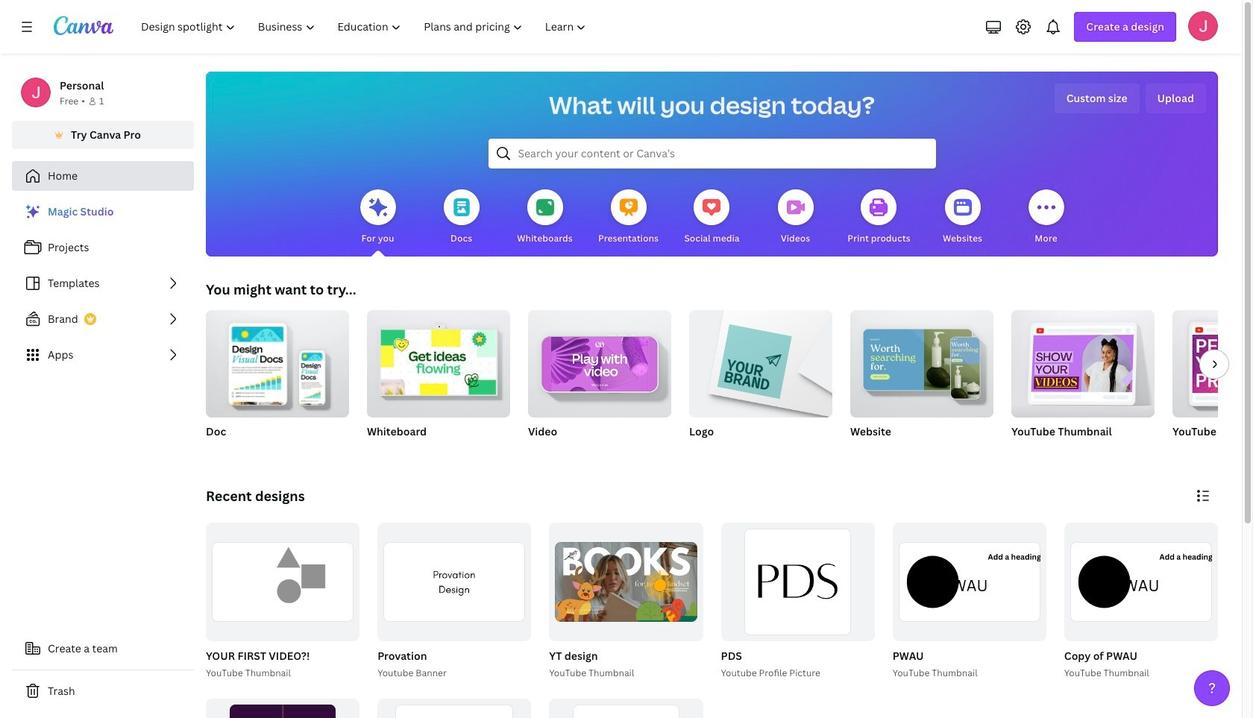 Task type: locate. For each thing, give the bounding box(es) containing it.
group
[[367, 304, 510, 458], [367, 304, 510, 418], [528, 304, 671, 458], [528, 304, 671, 418], [689, 304, 832, 458], [689, 304, 832, 418], [850, 304, 994, 458], [850, 304, 994, 418], [1012, 304, 1155, 458], [1012, 304, 1155, 418], [206, 310, 349, 458], [1173, 310, 1253, 458], [1173, 310, 1253, 418], [203, 523, 360, 681], [375, 523, 531, 681], [378, 523, 531, 641], [546, 523, 703, 681], [549, 523, 703, 641], [718, 523, 875, 681], [721, 523, 875, 641], [890, 523, 1046, 681], [893, 523, 1046, 641], [1061, 523, 1218, 681], [1064, 523, 1218, 641], [206, 699, 360, 718], [378, 699, 531, 718], [549, 699, 703, 718]]

None search field
[[488, 139, 936, 169]]

list
[[12, 197, 194, 370]]



Task type: vqa. For each thing, say whether or not it's contained in the screenshot.
Top Level Navigation ELEMENT
yes



Task type: describe. For each thing, give the bounding box(es) containing it.
top level navigation element
[[131, 12, 599, 42]]

james peterson image
[[1188, 11, 1218, 41]]

Search search field
[[518, 139, 906, 168]]



